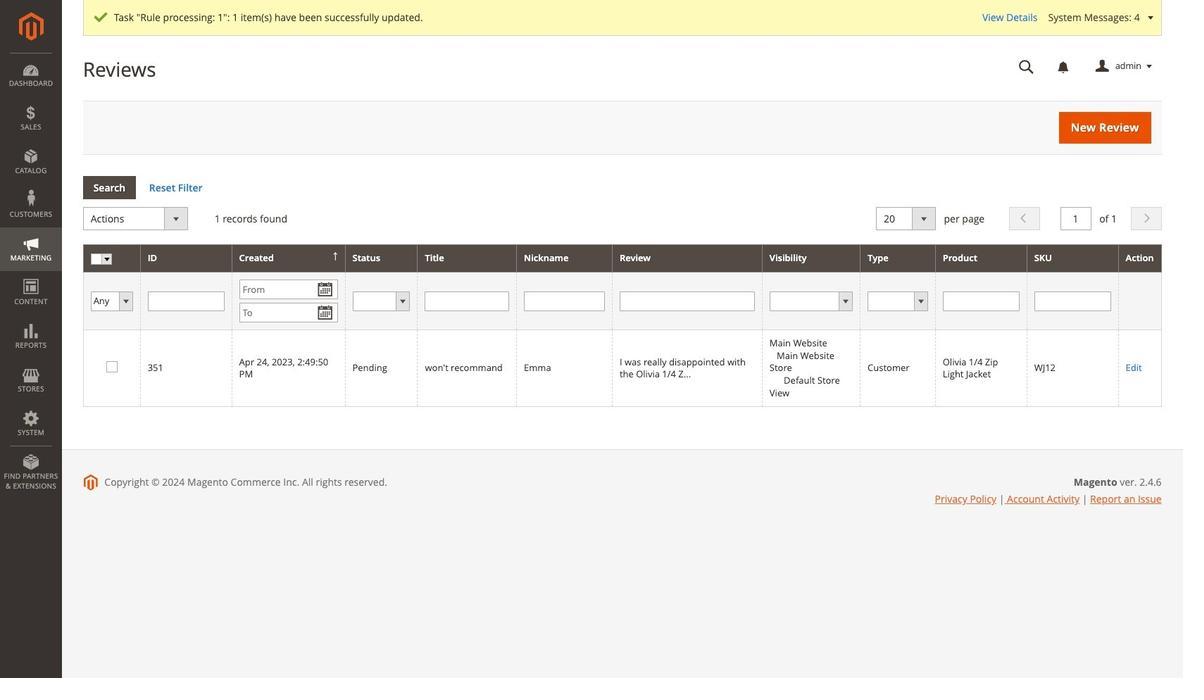 Task type: locate. For each thing, give the bounding box(es) containing it.
To text field
[[239, 303, 338, 323]]

None checkbox
[[106, 361, 115, 371]]

None text field
[[148, 291, 224, 311], [524, 291, 605, 311], [1035, 291, 1111, 311], [148, 291, 224, 311], [524, 291, 605, 311], [1035, 291, 1111, 311]]

None text field
[[1009, 54, 1045, 79], [1061, 207, 1092, 231], [425, 291, 509, 311], [620, 291, 755, 311], [943, 291, 1020, 311], [1009, 54, 1045, 79], [1061, 207, 1092, 231], [425, 291, 509, 311], [620, 291, 755, 311], [943, 291, 1020, 311]]

From text field
[[239, 280, 338, 299]]

magento admin panel image
[[19, 12, 43, 41]]

menu bar
[[0, 53, 62, 498]]



